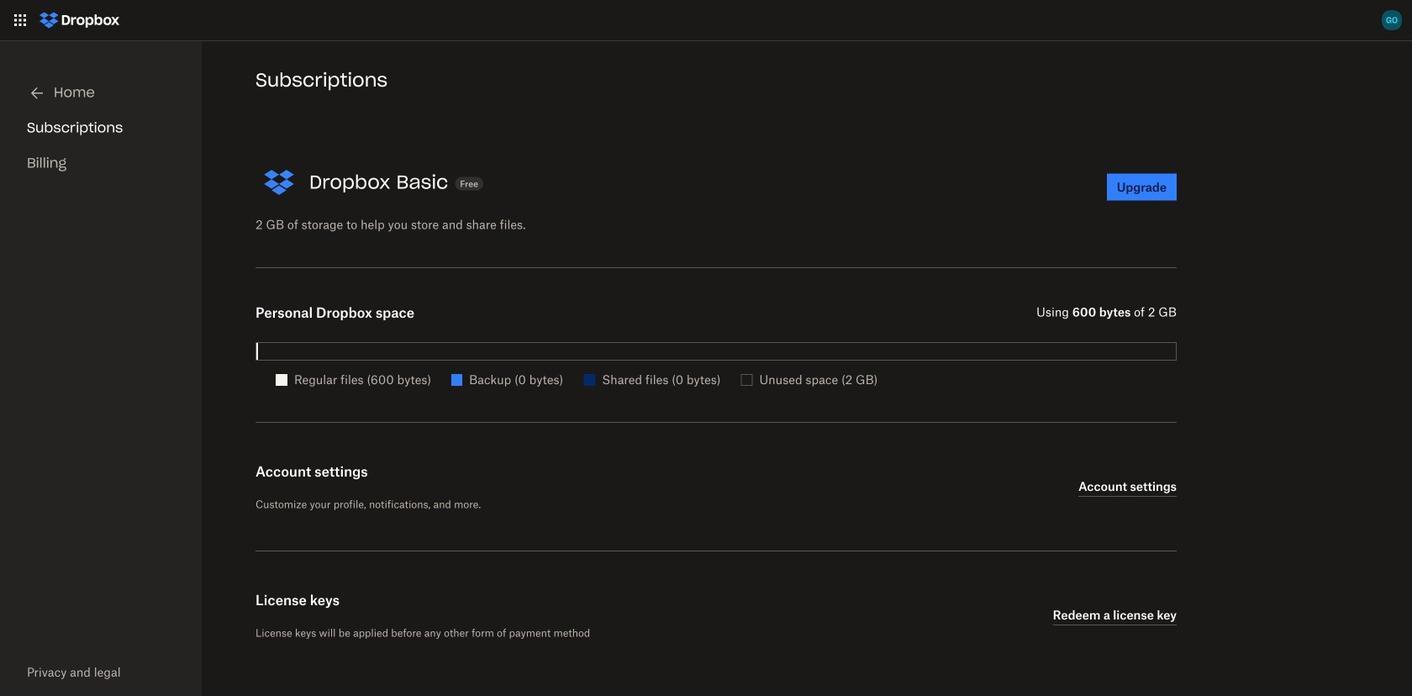 Task type: vqa. For each thing, say whether or not it's contained in the screenshot.
Doc
no



Task type: locate. For each thing, give the bounding box(es) containing it.
dropbox logo image
[[34, 7, 125, 34]]



